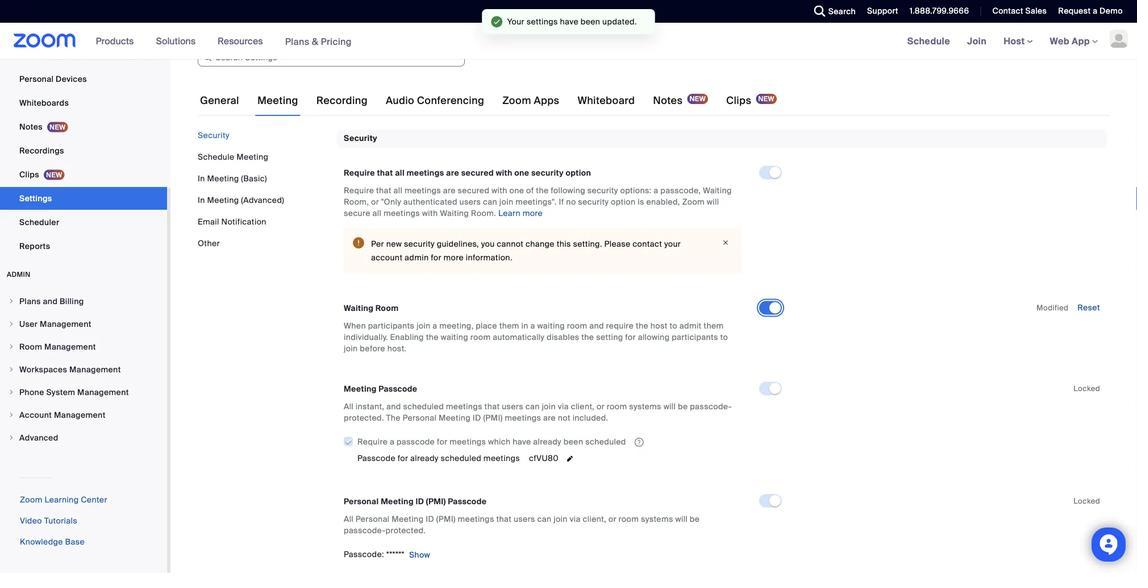 Task type: vqa. For each thing, say whether or not it's contained in the screenshot.
Add to Google Calendar "image"
no



Task type: describe. For each thing, give the bounding box(es) containing it.
require for require that all meetings are secured with one of the following security options: a passcode, waiting room, or "only authenticated users can join meetings". if no security option is enabled, zoom will secure all meetings with waiting room.
[[344, 185, 374, 196]]

meet zoom ai companion, footer
[[0, 0, 1138, 28]]

Search Settings text field
[[198, 48, 465, 67]]

search button
[[806, 0, 859, 23]]

request a demo
[[1059, 6, 1123, 16]]

0 vertical spatial been
[[581, 16, 601, 27]]

at
[[439, 3, 447, 14]]

personal contacts
[[19, 50, 91, 60]]

scheduled inside "application"
[[586, 436, 626, 447]]

edit password for meetings which have already been scheduled image
[[563, 453, 577, 464]]

pricing
[[321, 35, 352, 47]]

clips link
[[0, 163, 167, 186]]

a inside "application"
[[390, 436, 395, 447]]

clips inside tabs of my account settings page tab list
[[727, 94, 752, 107]]

if
[[559, 197, 564, 207]]

additional
[[461, 3, 499, 14]]

personal menu menu
[[0, 0, 167, 259]]

no inside meet zoom ai companion, footer
[[449, 3, 459, 14]]

account management menu item
[[0, 404, 167, 426]]

other link
[[198, 238, 220, 248]]

account
[[371, 252, 403, 263]]

host.
[[388, 343, 407, 354]]

personal meeting id (pmi) passcode
[[344, 496, 487, 507]]

admin menu menu
[[0, 291, 167, 450]]

locked for passcode-
[[1074, 384, 1101, 393]]

web app button
[[1050, 35, 1098, 47]]

admin
[[7, 270, 31, 279]]

1 vertical spatial passcode
[[358, 453, 396, 463]]

and inside when participants join a meeting, place them in a waiting room and require the host to admit them individually. enabling the waiting room automatically disables the setting for allowing participants to join before host.
[[590, 321, 604, 331]]

banner containing products
[[0, 23, 1138, 60]]

in meeting (advanced)
[[198, 195, 284, 205]]

companion
[[392, 3, 437, 14]]

1 horizontal spatial more
[[523, 208, 543, 219]]

secured for of
[[458, 185, 490, 196]]

web app
[[1050, 35, 1090, 47]]

the inside the require that all meetings are secured with one of the following security options: a passcode, waiting room, or "only authenticated users can join meetings". if no security option is enabled, zoom will secure all meetings with waiting room.
[[536, 185, 549, 196]]

security link
[[198, 130, 230, 140]]

reports
[[19, 241, 50, 251]]

access
[[343, 3, 370, 14]]

please
[[605, 239, 631, 249]]

new inside meet zoom ai companion, footer
[[140, 3, 156, 14]]

zoom learning center
[[20, 495, 107, 505]]

enabled,
[[647, 197, 680, 207]]

plans & pricing
[[285, 35, 352, 47]]

companion,
[[71, 3, 119, 14]]

schedule link
[[899, 23, 959, 59]]

no inside the require that all meetings are secured with one of the following security options: a passcode, waiting room, or "only authenticated users can join meetings". if no security option is enabled, zoom will secure all meetings with waiting room.
[[566, 197, 576, 207]]

personal devices link
[[0, 68, 167, 90]]

1.888.799.9666
[[910, 6, 970, 16]]

1 horizontal spatial waiting
[[538, 321, 565, 331]]

right image for account management
[[8, 412, 15, 418]]

disables
[[547, 332, 580, 342]]

join link
[[959, 23, 996, 59]]

knowledge base
[[20, 537, 85, 547]]

reset button
[[1078, 302, 1101, 313]]

zoom learning center link
[[20, 495, 107, 505]]

(pmi) inside the all instant, and scheduled meetings that users can join via client, or room systems will be passcode- protected. the personal meeting id (pmi) meetings are not included.
[[483, 413, 503, 423]]

meetings navigation
[[899, 23, 1138, 60]]

users inside the all instant, and scheduled meetings that users can join via client, or room systems will be passcode- protected. the personal meeting id (pmi) meetings are not included.
[[502, 401, 524, 412]]

phone
[[19, 387, 44, 397]]

advanced menu item
[[0, 427, 167, 449]]

cost.
[[502, 3, 521, 14]]

email notification
[[198, 216, 267, 227]]

zoom inside the require that all meetings are secured with one of the following security options: a passcode, waiting room, or "only authenticated users can join meetings". if no security option is enabled, zoom will secure all meetings with waiting room.
[[682, 197, 705, 207]]

security element
[[337, 130, 1107, 573]]

request
[[1059, 6, 1091, 16]]

schedule meeting link
[[198, 152, 269, 162]]

1.888.799.9666 button up the join in the top right of the page
[[902, 0, 972, 23]]

join inside all personal meeting id (pmi) meetings that users can join via client, or room systems will be passcode-protected.
[[554, 514, 568, 524]]

personal for meeting
[[344, 496, 379, 507]]

email notification link
[[198, 216, 267, 227]]

room inside the all instant, and scheduled meetings that users can join via client, or room systems will be passcode- protected. the personal meeting id (pmi) meetings are not included.
[[607, 401, 627, 412]]

in meeting (basic) link
[[198, 173, 267, 184]]

plans and billing menu item
[[0, 291, 167, 312]]

passcode
[[397, 436, 435, 447]]

meeting inside all personal meeting id (pmi) meetings that users can join via client, or room systems will be passcode-protected.
[[392, 514, 424, 524]]

require a passcode for meetings which have already been scheduled application
[[343, 433, 760, 450]]

already inside "application"
[[533, 436, 562, 447]]

protected. inside all personal meeting id (pmi) meetings that users can join via client, or room systems will be passcode-protected.
[[386, 525, 426, 536]]

locked for be
[[1074, 496, 1101, 506]]

passcode- inside the all instant, and scheduled meetings that users can join via client, or room systems will be passcode- protected. the personal meeting id (pmi) meetings are not included.
[[690, 401, 732, 412]]

1 horizontal spatial security
[[344, 133, 378, 144]]

require a passcode for meetings which have already been scheduled
[[358, 436, 626, 447]]

learning
[[45, 495, 79, 505]]

all for require that all meetings are secured with one security option
[[395, 168, 405, 178]]

get
[[328, 3, 340, 14]]

are for security
[[446, 168, 459, 178]]

0 vertical spatial waiting
[[703, 185, 732, 196]]

in meeting (advanced) link
[[198, 195, 284, 205]]

whiteboards link
[[0, 92, 167, 114]]

passcode,
[[661, 185, 701, 196]]

join
[[968, 35, 987, 47]]

0 vertical spatial passcode
[[379, 384, 418, 394]]

require for require that all meetings are secured with one security option
[[344, 168, 375, 178]]

0 vertical spatial participants
[[368, 321, 415, 331]]

id inside all personal meeting id (pmi) meetings that users can join via client, or room systems will be passcode-protected.
[[426, 514, 434, 524]]

zoom left the one
[[253, 3, 275, 14]]

settings
[[527, 16, 558, 27]]

meetings inside all personal meeting id (pmi) meetings that users can join via client, or room systems will be passcode-protected.
[[458, 514, 494, 524]]

more inside per new security guidelines, you cannot change this setting. please contact your account admin for more information.
[[444, 252, 464, 263]]

per new security guidelines, you cannot change this setting. please contact your account admin for more information. alert
[[344, 228, 742, 274]]

or inside the all instant, and scheduled meetings that users can join via client, or room systems will be passcode- protected. the personal meeting id (pmi) meetings are not included.
[[597, 401, 605, 412]]

of
[[526, 185, 534, 196]]

security up of
[[532, 168, 564, 178]]

in
[[522, 321, 529, 331]]

admin
[[405, 252, 429, 263]]

via inside the all instant, and scheduled meetings that users can join via client, or room systems will be passcode- protected. the personal meeting id (pmi) meetings are not included.
[[558, 401, 569, 412]]

be inside the all instant, and scheduled meetings that users can join via client, or room systems will be passcode- protected. the personal meeting id (pmi) meetings are not included.
[[678, 401, 688, 412]]

solutions
[[156, 35, 196, 47]]

is
[[638, 197, 645, 207]]

2 vertical spatial all
[[373, 208, 382, 219]]

secured for security
[[461, 168, 494, 178]]

contact sales
[[993, 6, 1047, 16]]

passcode: ****** show
[[344, 549, 430, 560]]

workspaces management menu item
[[0, 359, 167, 380]]

users inside all personal meeting id (pmi) meetings that users can join via client, or room systems will be passcode-protected.
[[514, 514, 535, 524]]

recording
[[317, 94, 368, 107]]

systems inside the all instant, and scheduled meetings that users can join via client, or room systems will be passcode- protected. the personal meeting id (pmi) meetings are not included.
[[629, 401, 662, 412]]

will inside all personal meeting id (pmi) meetings that users can join via client, or room systems will be passcode-protected.
[[676, 514, 688, 524]]

right image for room management
[[8, 343, 15, 350]]

settings
[[19, 193, 52, 204]]

require that all meetings are secured with one security option
[[344, 168, 591, 178]]

all for all personal meeting id (pmi) meetings that users can join via client, or room systems will be passcode-protected.
[[344, 514, 354, 524]]

1.888.799.9666 button up the schedule link
[[910, 6, 970, 16]]

enabling
[[390, 332, 424, 342]]

room.
[[471, 208, 496, 219]]

can inside the all instant, and scheduled meetings that users can join via client, or room systems will be passcode- protected. the personal meeting id (pmi) meetings are not included.
[[526, 401, 540, 412]]

management down workspaces management menu item
[[77, 387, 129, 397]]

personal for devices
[[19, 74, 54, 84]]

1 vertical spatial participants
[[672, 332, 719, 342]]

workspaces management
[[19, 364, 121, 375]]

meetings".
[[516, 197, 557, 207]]

account management
[[19, 410, 106, 420]]

2 vertical spatial waiting
[[344, 303, 374, 313]]

all for require that all meetings are secured with one of the following security options: a passcode, waiting room, or "only authenticated users can join meetings". if no security option is enabled, zoom will secure all meetings with waiting room.
[[394, 185, 403, 196]]

phone system management
[[19, 387, 129, 397]]

that inside the require that all meetings are secured with one of the following security options: a passcode, waiting room, or "only authenticated users can join meetings". if no security option is enabled, zoom will secure all meetings with waiting room.
[[376, 185, 392, 196]]

guidelines,
[[437, 239, 479, 249]]

scheduled for all instant, and scheduled meetings that users can join via client, or room systems will be passcode- protected. the personal meeting id (pmi) meetings are not included.
[[403, 401, 444, 412]]

your
[[507, 16, 525, 27]]

or inside the require that all meetings are secured with one of the following security options: a passcode, waiting room, or "only authenticated users can join meetings". if no security option is enabled, zoom will secure all meetings with waiting room.
[[371, 197, 379, 207]]

scheduler
[[19, 217, 59, 227]]

authenticated
[[404, 197, 458, 207]]

meet
[[14, 3, 34, 14]]

all personal meeting id (pmi) meetings that users can join via client, or room systems will be passcode-protected.
[[344, 514, 700, 536]]

plans and billing
[[19, 296, 84, 306]]

0 horizontal spatial security
[[198, 130, 230, 140]]

app
[[1072, 35, 1090, 47]]

1 upgrade from the left
[[207, 3, 241, 14]]

2 vertical spatial with
[[422, 208, 438, 219]]

zoom right meet
[[36, 3, 59, 14]]

profile picture image
[[1110, 30, 1129, 48]]

with for of
[[492, 185, 508, 196]]

0 horizontal spatial id
[[416, 496, 424, 507]]

the up allowing
[[636, 321, 649, 331]]

meeting,
[[440, 321, 474, 331]]

can inside all personal meeting id (pmi) meetings that users can join via client, or room systems will be passcode-protected.
[[538, 514, 552, 524]]

systems inside all personal meeting id (pmi) meetings that users can join via client, or room systems will be passcode-protected.
[[641, 514, 674, 524]]

products button
[[96, 23, 139, 59]]

personal devices
[[19, 74, 87, 84]]

and inside meet zoom ai companion, footer
[[311, 3, 326, 14]]

1 vertical spatial waiting
[[441, 332, 468, 342]]

personal inside all personal meeting id (pmi) meetings that users can join via client, or room systems will be passcode-protected.
[[356, 514, 390, 524]]

are for of
[[443, 185, 456, 196]]

video tutorials link
[[20, 516, 77, 526]]

your inside per new security guidelines, you cannot change this setting. please contact your account admin for more information.
[[665, 239, 681, 249]]

passcode:
[[344, 549, 384, 560]]

1 vertical spatial (pmi)
[[426, 496, 446, 507]]

0 horizontal spatial already
[[411, 453, 439, 463]]

conferencing
[[417, 94, 485, 107]]

with for security
[[496, 168, 513, 178]]

a left meeting,
[[433, 321, 438, 331]]

contact
[[993, 6, 1024, 16]]

personal inside the all instant, and scheduled meetings that users can join via client, or room systems will be passcode- protected. the personal meeting id (pmi) meetings are not included.
[[403, 413, 437, 423]]

notification
[[221, 216, 267, 227]]

right image for user
[[8, 321, 15, 327]]

one
[[278, 3, 294, 14]]

room inside security element
[[376, 303, 399, 313]]



Task type: locate. For each thing, give the bounding box(es) containing it.
plans inside the product information navigation
[[285, 35, 310, 47]]

1 all from the top
[[344, 401, 354, 412]]

user management
[[19, 319, 91, 329]]

1 vertical spatial waiting
[[440, 208, 469, 219]]

advanced
[[19, 432, 58, 443]]

a right in
[[531, 321, 535, 331]]

can inside the require that all meetings are secured with one of the following security options: a passcode, waiting room, or "only authenticated users can join meetings". if no security option is enabled, zoom will secure all meetings with waiting room.
[[483, 197, 498, 207]]

right image inside 'user management' menu item
[[8, 321, 15, 327]]

right image down admin
[[8, 298, 15, 305]]

"only
[[381, 197, 401, 207]]

management for room management
[[44, 341, 96, 352]]

protected. down instant,
[[344, 413, 384, 423]]

secure
[[344, 208, 371, 219]]

them up the automatically
[[500, 321, 520, 331]]

or
[[371, 197, 379, 207], [597, 401, 605, 412], [609, 514, 617, 524]]

security up schedule meeting
[[198, 130, 230, 140]]

client, inside all personal meeting id (pmi) meetings that users can join via client, or room systems will be passcode-protected.
[[583, 514, 607, 524]]

id inside the all instant, and scheduled meetings that users can join via client, or room systems will be passcode- protected. the personal meeting id (pmi) meetings are not included.
[[473, 413, 481, 423]]

waiting down authenticated
[[440, 208, 469, 219]]

in up email
[[198, 195, 205, 205]]

close image
[[719, 237, 733, 248]]

meeting
[[257, 94, 298, 107], [237, 152, 269, 162], [207, 173, 239, 184], [207, 195, 239, 205], [344, 384, 377, 394], [439, 413, 471, 423], [381, 496, 414, 507], [392, 514, 424, 524]]

right image inside workspaces management menu item
[[8, 366, 15, 373]]

passcode up the
[[379, 384, 418, 394]]

right image for workspaces
[[8, 366, 15, 373]]

0 horizontal spatial have
[[513, 436, 531, 447]]

right image
[[8, 321, 15, 327], [8, 366, 15, 373], [8, 389, 15, 396], [8, 434, 15, 441]]

2 right image from the top
[[8, 366, 15, 373]]

require inside "application"
[[358, 436, 388, 447]]

one for of
[[510, 185, 524, 196]]

participants up "enabling"
[[368, 321, 415, 331]]

1 vertical spatial be
[[690, 514, 700, 524]]

upgrade up the product information navigation
[[207, 3, 241, 14]]

2 horizontal spatial or
[[609, 514, 617, 524]]

plans inside menu item
[[19, 296, 41, 306]]

have down today in the top of the page
[[560, 16, 579, 27]]

security down recording
[[344, 133, 378, 144]]

0 vertical spatial secured
[[461, 168, 494, 178]]

and up setting on the right
[[590, 321, 604, 331]]

0 vertical spatial have
[[560, 16, 579, 27]]

via inside all personal meeting id (pmi) meetings that users can join via client, or room systems will be passcode-protected.
[[570, 514, 581, 524]]

are
[[446, 168, 459, 178], [443, 185, 456, 196], [544, 413, 556, 423]]

tutorials
[[44, 516, 77, 526]]

protected. inside the all instant, and scheduled meetings that users can join via client, or room systems will be passcode- protected. the personal meeting id (pmi) meetings are not included.
[[344, 413, 384, 423]]

passcode down the
[[358, 453, 396, 463]]

be inside all personal meeting id (pmi) meetings that users can join via client, or room systems will be passcode-protected.
[[690, 514, 700, 524]]

option down options:
[[611, 197, 636, 207]]

0 vertical spatial via
[[558, 401, 569, 412]]

1 vertical spatial all
[[344, 514, 354, 524]]

personal inside personal contacts link
[[19, 50, 54, 60]]

2 in from the top
[[198, 195, 205, 205]]

0 vertical spatial systems
[[629, 401, 662, 412]]

modified
[[1037, 303, 1069, 313]]

0 vertical spatial or
[[371, 197, 379, 207]]

require inside the require that all meetings are secured with one of the following security options: a passcode, waiting room, or "only authenticated users can join meetings". if no security option is enabled, zoom will secure all meetings with waiting room.
[[344, 185, 374, 196]]

per
[[371, 239, 384, 249]]

a inside the require that all meetings are secured with one of the following security options: a passcode, waiting room, or "only authenticated users can join meetings". if no security option is enabled, zoom will secure all meetings with waiting room.
[[654, 185, 659, 196]]

request a demo link
[[1050, 0, 1138, 23], [1059, 6, 1123, 16]]

warning image
[[353, 237, 364, 249]]

your up products dropdown button
[[121, 3, 138, 14]]

0 vertical spatial one
[[515, 168, 530, 178]]

reports link
[[0, 235, 167, 258]]

and
[[311, 3, 326, 14], [43, 296, 58, 306], [590, 321, 604, 331], [387, 401, 401, 412]]

management for workspaces management
[[69, 364, 121, 375]]

1 vertical spatial notes
[[19, 121, 43, 132]]

option inside the require that all meetings are secured with one of the following security options: a passcode, waiting room, or "only authenticated users can join meetings". if no security option is enabled, zoom will secure all meetings with waiting room.
[[611, 197, 636, 207]]

0 vertical spatial option
[[566, 168, 591, 178]]

0 horizontal spatial more
[[444, 252, 464, 263]]

audio
[[386, 94, 415, 107]]

option up following
[[566, 168, 591, 178]]

0 vertical spatial client,
[[571, 401, 595, 412]]

security left options:
[[588, 185, 618, 196]]

waiting
[[538, 321, 565, 331], [441, 332, 468, 342]]

require that all meetings are secured with one of the following security options: a passcode, waiting room, or "only authenticated users can join meetings". if no security option is enabled, zoom will secure all meetings with waiting room.
[[344, 185, 732, 219]]

in for in meeting (basic)
[[198, 173, 205, 184]]

for
[[431, 252, 442, 263], [626, 332, 636, 342], [437, 436, 448, 447], [398, 453, 408, 463]]

plans up user
[[19, 296, 41, 306]]

that inside all personal meeting id (pmi) meetings that users can join via client, or room systems will be passcode-protected.
[[497, 514, 512, 524]]

apps
[[534, 94, 560, 107]]

and inside the all instant, and scheduled meetings that users can join via client, or room systems will be passcode- protected. the personal meeting id (pmi) meetings are not included.
[[387, 401, 401, 412]]

0 vertical spatial in
[[198, 173, 205, 184]]

management for user management
[[40, 319, 91, 329]]

or inside all personal meeting id (pmi) meetings that users can join via client, or room systems will be passcode-protected.
[[609, 514, 617, 524]]

zoom inside tabs of my account settings page tab list
[[503, 94, 531, 107]]

no right at
[[449, 3, 459, 14]]

plans for plans and billing
[[19, 296, 41, 306]]

individually.
[[344, 332, 388, 342]]

2 them from the left
[[704, 321, 724, 331]]

2 all from the top
[[344, 514, 354, 524]]

passcode-
[[690, 401, 732, 412], [344, 525, 386, 536]]

in
[[198, 173, 205, 184], [198, 195, 205, 205]]

1 vertical spatial are
[[443, 185, 456, 196]]

search
[[829, 6, 856, 16]]

that inside the all instant, and scheduled meetings that users can join via client, or room systems will be passcode- protected. the personal meeting id (pmi) meetings are not included.
[[485, 401, 500, 412]]

1 vertical spatial new
[[386, 239, 402, 249]]

tabs of my account settings page tab list
[[198, 85, 779, 117]]

&
[[312, 35, 319, 47]]

new left assistant!
[[140, 3, 156, 14]]

one left of
[[510, 185, 524, 196]]

been down today in the top of the page
[[581, 16, 601, 27]]

right image left phone
[[8, 389, 15, 396]]

2 vertical spatial require
[[358, 436, 388, 447]]

already down the passcode
[[411, 453, 439, 463]]

0 horizontal spatial participants
[[368, 321, 415, 331]]

security inside per new security guidelines, you cannot change this setting. please contact your account admin for more information.
[[404, 239, 435, 249]]

to
[[243, 3, 251, 14], [373, 3, 380, 14], [670, 321, 678, 331], [721, 332, 728, 342]]

meeting passcode
[[344, 384, 418, 394]]

(pmi) inside all personal meeting id (pmi) meetings that users can join via client, or room systems will be passcode-protected.
[[437, 514, 456, 524]]

new up account in the left top of the page
[[386, 239, 402, 249]]

0 vertical spatial more
[[523, 208, 543, 219]]

the right "enabling"
[[426, 332, 439, 342]]

1 vertical spatial can
[[526, 401, 540, 412]]

2 upgrade from the left
[[523, 3, 557, 14]]

in meeting (basic)
[[198, 173, 267, 184]]

for down the passcode
[[398, 453, 408, 463]]

zoom apps
[[503, 94, 560, 107]]

right image
[[8, 298, 15, 305], [8, 343, 15, 350], [8, 412, 15, 418]]

clips
[[727, 94, 752, 107], [19, 169, 39, 180]]

updated.
[[603, 16, 637, 27]]

clips inside personal menu menu
[[19, 169, 39, 180]]

for down "require"
[[626, 332, 636, 342]]

2 vertical spatial passcode
[[448, 496, 487, 507]]

1 vertical spatial locked
[[1074, 496, 1101, 506]]

1 vertical spatial scheduled
[[586, 436, 626, 447]]

0 vertical spatial require
[[344, 168, 375, 178]]

room up "enabling"
[[376, 303, 399, 313]]

0 vertical spatial scheduled
[[403, 401, 444, 412]]

security
[[532, 168, 564, 178], [588, 185, 618, 196], [578, 197, 609, 207], [404, 239, 435, 249]]

0 horizontal spatial new
[[140, 3, 156, 14]]

1 horizontal spatial or
[[597, 401, 605, 412]]

scheduled for passcode for already scheduled meetings
[[441, 453, 482, 463]]

(basic)
[[241, 173, 267, 184]]

and left "get"
[[311, 3, 326, 14]]

right image for plans and billing
[[8, 298, 15, 305]]

before
[[360, 343, 385, 354]]

plans for plans & pricing
[[285, 35, 310, 47]]

meeting inside tabs of my account settings page tab list
[[257, 94, 298, 107]]

automatically
[[493, 332, 545, 342]]

0 vertical spatial notes
[[653, 94, 683, 107]]

passcode- inside all personal meeting id (pmi) meetings that users can join via client, or room systems will be passcode-protected.
[[344, 525, 386, 536]]

0 vertical spatial plans
[[285, 35, 310, 47]]

(pmi) down personal meeting id (pmi) passcode
[[437, 514, 456, 524]]

for inside require a passcode for meetings which have already been scheduled "application"
[[437, 436, 448, 447]]

right image inside account management menu item
[[8, 412, 15, 418]]

for up passcode for already scheduled meetings
[[437, 436, 448, 447]]

2 horizontal spatial id
[[473, 413, 481, 423]]

0 vertical spatial no
[[449, 3, 459, 14]]

client,
[[571, 401, 595, 412], [583, 514, 607, 524]]

right image left room management
[[8, 343, 15, 350]]

video
[[20, 516, 42, 526]]

personal inside personal devices link
[[19, 74, 54, 84]]

a left demo
[[1093, 6, 1098, 16]]

upgrade today link
[[523, 3, 582, 14]]

change
[[526, 239, 555, 249]]

0 vertical spatial schedule
[[908, 35, 951, 47]]

success image
[[491, 16, 503, 27]]

client, inside the all instant, and scheduled meetings that users can join via client, or room systems will be passcode- protected. the personal meeting id (pmi) meetings are not included.
[[571, 401, 595, 412]]

2 vertical spatial or
[[609, 514, 617, 524]]

1 vertical spatial client,
[[583, 514, 607, 524]]

security
[[198, 130, 230, 140], [344, 133, 378, 144]]

1 vertical spatial more
[[444, 252, 464, 263]]

1 in from the top
[[198, 173, 205, 184]]

secured inside the require that all meetings are secured with one of the following security options: a passcode, waiting room, or "only authenticated users can join meetings". if no security option is enabled, zoom will secure all meetings with waiting room.
[[458, 185, 490, 196]]

1 horizontal spatial notes
[[653, 94, 683, 107]]

notes link
[[0, 115, 167, 138]]

room down user
[[19, 341, 42, 352]]

join inside the require that all meetings are secured with one of the following security options: a passcode, waiting room, or "only authenticated users can join meetings". if no security option is enabled, zoom will secure all meetings with waiting room.
[[500, 197, 514, 207]]

users inside the require that all meetings are secured with one of the following security options: a passcode, waiting room, or "only authenticated users can join meetings". if no security option is enabled, zoom will secure all meetings with waiting room.
[[460, 197, 481, 207]]

a left the passcode
[[390, 436, 395, 447]]

schedule inside meetings 'navigation'
[[908, 35, 951, 47]]

right image for phone
[[8, 389, 15, 396]]

management down the room management menu item
[[69, 364, 121, 375]]

web
[[1050, 35, 1070, 47]]

1 horizontal spatial clips
[[727, 94, 752, 107]]

one for security
[[515, 168, 530, 178]]

2 ai from the left
[[158, 3, 166, 14]]

(pmi) down passcode for already scheduled meetings
[[426, 496, 446, 507]]

them right admit
[[704, 321, 724, 331]]

0 horizontal spatial waiting
[[344, 303, 374, 313]]

1 right image from the top
[[8, 298, 15, 305]]

all inside all personal meeting id (pmi) meetings that users can join via client, or room systems will be passcode-protected.
[[344, 514, 354, 524]]

in down schedule meeting link
[[198, 173, 205, 184]]

all up passcode:
[[344, 514, 354, 524]]

notes inside 'link'
[[19, 121, 43, 132]]

knowledge
[[20, 537, 63, 547]]

right image left user
[[8, 321, 15, 327]]

right image inside advanced menu item
[[8, 434, 15, 441]]

0 horizontal spatial protected.
[[344, 413, 384, 423]]

0 horizontal spatial ai
[[61, 3, 69, 14]]

0 horizontal spatial plans
[[19, 296, 41, 306]]

zoom down passcode,
[[682, 197, 705, 207]]

management for account management
[[54, 410, 106, 420]]

zoom logo image
[[14, 34, 76, 48]]

zoom up video
[[20, 495, 42, 505]]

room management menu item
[[0, 336, 167, 358]]

schedule for schedule
[[908, 35, 951, 47]]

support
[[868, 6, 899, 16]]

the left setting on the right
[[582, 332, 594, 342]]

0 vertical spatial users
[[460, 197, 481, 207]]

schedule down 1.888.799.9666
[[908, 35, 951, 47]]

contacts
[[56, 50, 91, 60]]

been inside "application"
[[564, 436, 584, 447]]

1 vertical spatial have
[[513, 436, 531, 447]]

0 vertical spatial your
[[121, 3, 138, 14]]

passcode down passcode for already scheduled meetings
[[448, 496, 487, 507]]

id up require a passcode for meetings which have already been scheduled
[[473, 413, 481, 423]]

2 locked from the top
[[1074, 496, 1101, 506]]

management down phone system management menu item
[[54, 410, 106, 420]]

secured down "require that all meetings are secured with one security option"
[[458, 185, 490, 196]]

upgrade up settings
[[523, 3, 557, 14]]

1 vertical spatial option
[[611, 197, 636, 207]]

2 vertical spatial are
[[544, 413, 556, 423]]

1 vertical spatial protected.
[[386, 525, 426, 536]]

1 vertical spatial secured
[[458, 185, 490, 196]]

scheduled inside the all instant, and scheduled meetings that users can join via client, or room systems will be passcode- protected. the personal meeting id (pmi) meetings are not included.
[[403, 401, 444, 412]]

user management menu item
[[0, 313, 167, 335]]

0 vertical spatial right image
[[8, 298, 15, 305]]

3 right image from the top
[[8, 412, 15, 418]]

1 vertical spatial been
[[564, 436, 584, 447]]

zoom left apps
[[503, 94, 531, 107]]

management
[[40, 319, 91, 329], [44, 341, 96, 352], [69, 364, 121, 375], [77, 387, 129, 397], [54, 410, 106, 420]]

room
[[567, 321, 588, 331], [471, 332, 491, 342], [607, 401, 627, 412], [619, 514, 639, 524]]

1 them from the left
[[500, 321, 520, 331]]

0 vertical spatial passcode-
[[690, 401, 732, 412]]

following
[[551, 185, 586, 196]]

notes inside tabs of my account settings page tab list
[[653, 94, 683, 107]]

when
[[344, 321, 366, 331]]

1 vertical spatial plans
[[19, 296, 41, 306]]

0 vertical spatial all
[[344, 401, 354, 412]]

1 horizontal spatial protected.
[[386, 525, 426, 536]]

0 vertical spatial new
[[140, 3, 156, 14]]

your right contact
[[665, 239, 681, 249]]

3 right image from the top
[[8, 389, 15, 396]]

schedule for schedule meeting
[[198, 152, 235, 162]]

plans left &
[[285, 35, 310, 47]]

1 vertical spatial in
[[198, 195, 205, 205]]

room inside the room management menu item
[[19, 341, 42, 352]]

1 vertical spatial room
[[19, 341, 42, 352]]

locked
[[1074, 384, 1101, 393], [1074, 496, 1101, 506]]

waiting down meeting,
[[441, 332, 468, 342]]

via
[[558, 401, 569, 412], [570, 514, 581, 524]]

room inside all personal meeting id (pmi) meetings that users can join via client, or room systems will be passcode-protected.
[[619, 514, 639, 524]]

have right which
[[513, 436, 531, 447]]

2 horizontal spatial waiting
[[703, 185, 732, 196]]

meeting inside the all instant, and scheduled meetings that users can join via client, or room systems will be passcode- protected. the personal meeting id (pmi) meetings are not included.
[[439, 413, 471, 423]]

id down passcode for already scheduled meetings
[[416, 496, 424, 507]]

management down "billing"
[[40, 319, 91, 329]]

scheduled down require a passcode for meetings which have already been scheduled
[[441, 453, 482, 463]]

1 vertical spatial already
[[411, 453, 439, 463]]

management inside menu item
[[44, 341, 96, 352]]

0 vertical spatial all
[[395, 168, 405, 178]]

right image left account
[[8, 412, 15, 418]]

and left "billing"
[[43, 296, 58, 306]]

ai left assistant!
[[158, 3, 166, 14]]

management up workspaces management
[[44, 341, 96, 352]]

1 horizontal spatial have
[[560, 16, 579, 27]]

personal for contacts
[[19, 50, 54, 60]]

1 right image from the top
[[8, 321, 15, 327]]

scheduled up the passcode
[[403, 401, 444, 412]]

participants down admit
[[672, 332, 719, 342]]

1 horizontal spatial them
[[704, 321, 724, 331]]

ai left 'companion'
[[382, 3, 390, 14]]

all inside the all instant, and scheduled meetings that users can join via client, or room systems will be passcode- protected. the personal meeting id (pmi) meetings are not included.
[[344, 401, 354, 412]]

waiting up disables at the bottom of page
[[538, 321, 565, 331]]

1 vertical spatial will
[[664, 401, 676, 412]]

learn more
[[499, 208, 543, 219]]

will inside the all instant, and scheduled meetings that users can join via client, or room systems will be passcode- protected. the personal meeting id (pmi) meetings are not included.
[[664, 401, 676, 412]]

1 vertical spatial systems
[[641, 514, 674, 524]]

learn more about require a passcode for meetings which have already been scheduled image
[[631, 437, 647, 447]]

1 vertical spatial with
[[492, 185, 508, 196]]

and inside menu item
[[43, 296, 58, 306]]

1 horizontal spatial via
[[570, 514, 581, 524]]

1 vertical spatial or
[[597, 401, 605, 412]]

meetings inside "application"
[[450, 436, 486, 447]]

one inside the require that all meetings are secured with one of the following security options: a passcode, waiting room, or "only authenticated users can join meetings". if no security option is enabled, zoom will secure all meetings with waiting room.
[[510, 185, 524, 196]]

and up the
[[387, 401, 401, 412]]

new inside per new security guidelines, you cannot change this setting. please contact your account admin for more information.
[[386, 239, 402, 249]]

ai left companion,
[[61, 3, 69, 14]]

all left instant,
[[344, 401, 354, 412]]

1 horizontal spatial schedule
[[908, 35, 951, 47]]

more down guidelines,
[[444, 252, 464, 263]]

1 horizontal spatial plans
[[285, 35, 310, 47]]

will inside the require that all meetings are secured with one of the following security options: a passcode, waiting room, or "only authenticated users can join meetings". if no security option is enabled, zoom will secure all meetings with waiting room.
[[707, 197, 719, 207]]

passcode for already scheduled meetings
[[358, 453, 520, 463]]

1 vertical spatial passcode-
[[344, 525, 386, 536]]

them
[[500, 321, 520, 331], [704, 321, 724, 331]]

no right if
[[566, 197, 576, 207]]

0 horizontal spatial be
[[678, 401, 688, 412]]

setting.
[[573, 239, 602, 249]]

you
[[481, 239, 495, 249]]

are inside the require that all meetings are secured with one of the following security options: a passcode, waiting room, or "only authenticated users can join meetings". if no security option is enabled, zoom will secure all meetings with waiting room.
[[443, 185, 456, 196]]

(pmi) up require a passcode for meetings which have already been scheduled
[[483, 413, 503, 423]]

0 vertical spatial clips
[[727, 94, 752, 107]]

allowing
[[638, 332, 670, 342]]

4 right image from the top
[[8, 434, 15, 441]]

1 vertical spatial all
[[394, 185, 403, 196]]

for inside per new security guidelines, you cannot change this setting. please contact your account admin for more information.
[[431, 252, 442, 263]]

2 vertical spatial users
[[514, 514, 535, 524]]

0 vertical spatial waiting
[[538, 321, 565, 331]]

menu bar
[[198, 130, 329, 249]]

been up the 'edit password for meetings which have already been scheduled' "icon"
[[564, 436, 584, 447]]

the
[[386, 413, 401, 423]]

waiting up when
[[344, 303, 374, 313]]

schedule down security 'link'
[[198, 152, 235, 162]]

recordings link
[[0, 139, 167, 162]]

3 ai from the left
[[382, 3, 390, 14]]

phone system management menu item
[[0, 381, 167, 403]]

room management
[[19, 341, 96, 352]]

right image inside phone system management menu item
[[8, 389, 15, 396]]

in for in meeting (advanced)
[[198, 195, 205, 205]]

2 vertical spatial scheduled
[[441, 453, 482, 463]]

1 vertical spatial via
[[570, 514, 581, 524]]

host button
[[1004, 35, 1033, 47]]

1 locked from the top
[[1074, 384, 1101, 393]]

banner
[[0, 23, 1138, 60]]

security down following
[[578, 197, 609, 207]]

product information navigation
[[87, 23, 360, 60]]

devices
[[56, 74, 87, 84]]

included.
[[573, 413, 609, 423]]

resources
[[218, 35, 263, 47]]

for right the admin
[[431, 252, 442, 263]]

2 vertical spatial id
[[426, 514, 434, 524]]

1 horizontal spatial option
[[611, 197, 636, 207]]

right image left the workspaces
[[8, 366, 15, 373]]

id down personal meeting id (pmi) passcode
[[426, 514, 434, 524]]

already up cfvu80
[[533, 436, 562, 447]]

all for all instant, and scheduled meetings that users can join via client, or room systems will be passcode- protected. the personal meeting id (pmi) meetings are not included.
[[344, 401, 354, 412]]

protected. up ****** on the left bottom of the page
[[386, 525, 426, 536]]

for inside when participants join a meeting, place them in a waiting room and require the host to admit them individually. enabling the waiting room automatically disables the setting for allowing participants to join before host.
[[626, 332, 636, 342]]

1 vertical spatial your
[[665, 239, 681, 249]]

0 vertical spatial (pmi)
[[483, 413, 503, 423]]

0 horizontal spatial upgrade
[[207, 3, 241, 14]]

(advanced)
[[241, 195, 284, 205]]

secured up "room."
[[461, 168, 494, 178]]

1 vertical spatial no
[[566, 197, 576, 207]]

require for require a passcode for meetings which have already been scheduled
[[358, 436, 388, 447]]

right image inside the room management menu item
[[8, 343, 15, 350]]

with
[[496, 168, 513, 178], [492, 185, 508, 196], [422, 208, 438, 219]]

right image left the advanced
[[8, 434, 15, 441]]

have inside "application"
[[513, 436, 531, 447]]

menu bar containing security
[[198, 130, 329, 249]]

email
[[198, 216, 219, 227]]

join inside the all instant, and scheduled meetings that users can join via client, or room systems will be passcode- protected. the personal meeting id (pmi) meetings are not included.
[[542, 401, 556, 412]]

0 vertical spatial will
[[707, 197, 719, 207]]

your settings have been updated.
[[507, 16, 637, 27]]

1 vertical spatial one
[[510, 185, 524, 196]]

right image inside plans and billing menu item
[[8, 298, 15, 305]]

whiteboard
[[578, 94, 635, 107]]

new
[[140, 3, 156, 14], [386, 239, 402, 249]]

a up "enabled," at the right of page
[[654, 185, 659, 196]]

security up the admin
[[404, 239, 435, 249]]

2 right image from the top
[[8, 343, 15, 350]]

waiting right passcode,
[[703, 185, 732, 196]]

contact
[[633, 239, 662, 249]]

scheduler link
[[0, 211, 167, 234]]

systems
[[629, 401, 662, 412], [641, 514, 674, 524]]

are inside the all instant, and scheduled meetings that users can join via client, or room systems will be passcode- protected. the personal meeting id (pmi) meetings are not included.
[[544, 413, 556, 423]]

scheduled down included.
[[586, 436, 626, 447]]

1 ai from the left
[[61, 3, 69, 14]]

your inside meet zoom ai companion, footer
[[121, 3, 138, 14]]

2 vertical spatial (pmi)
[[437, 514, 456, 524]]

more down meetings".
[[523, 208, 543, 219]]

the right of
[[536, 185, 549, 196]]

one up of
[[515, 168, 530, 178]]



